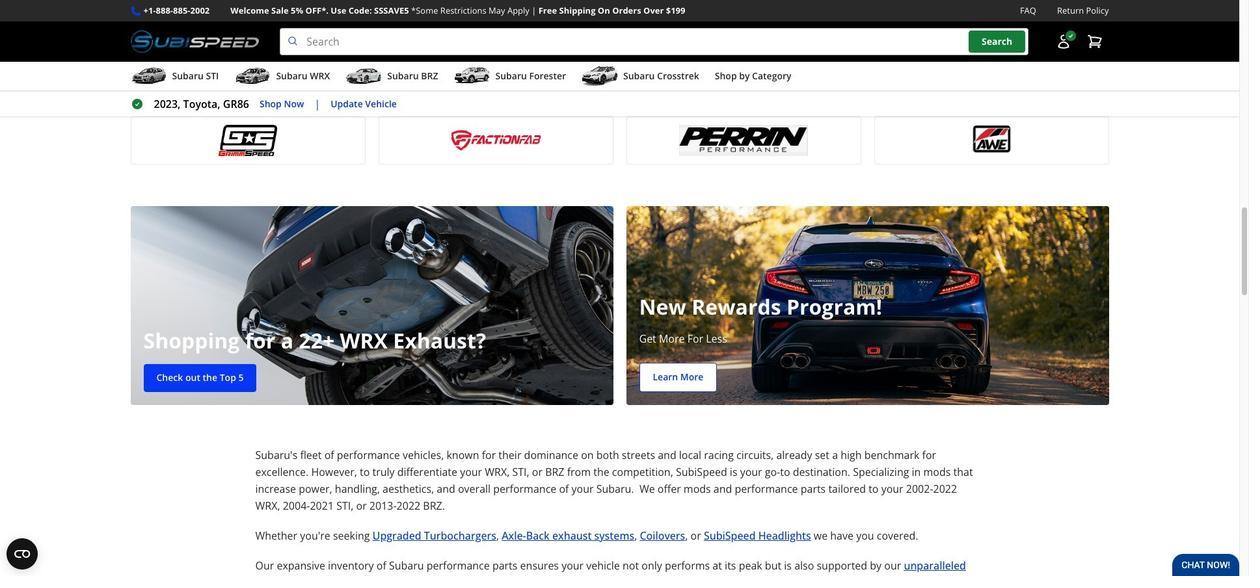 Task type: describe. For each thing, give the bounding box(es) containing it.
olm logo image
[[387, 64, 605, 95]]

tomei logo image
[[883, 64, 1100, 95]]

invidia logo image
[[139, 64, 357, 95]]

perrin logo image
[[635, 125, 853, 156]]

search input field
[[280, 28, 1028, 55]]

a subaru sti thumbnail image image
[[130, 66, 167, 86]]

a subaru brz thumbnail image image
[[346, 66, 382, 86]]

a subaru crosstrek thumbnail image image
[[582, 66, 618, 86]]

subispeed logo image
[[130, 28, 259, 55]]

a subaru forester thumbnail image image
[[454, 66, 490, 86]]



Task type: vqa. For each thing, say whether or not it's contained in the screenshot.
Category
no



Task type: locate. For each thing, give the bounding box(es) containing it.
grimmspeed logo image
[[139, 125, 357, 156]]

awe tuning logo image
[[883, 125, 1100, 156]]

subispeed logo image
[[635, 64, 853, 95]]

button image
[[1056, 34, 1071, 50]]

factionfab logo image
[[387, 125, 605, 156]]

open widget image
[[7, 539, 38, 570]]

a subaru wrx thumbnail image image
[[234, 66, 271, 86]]



